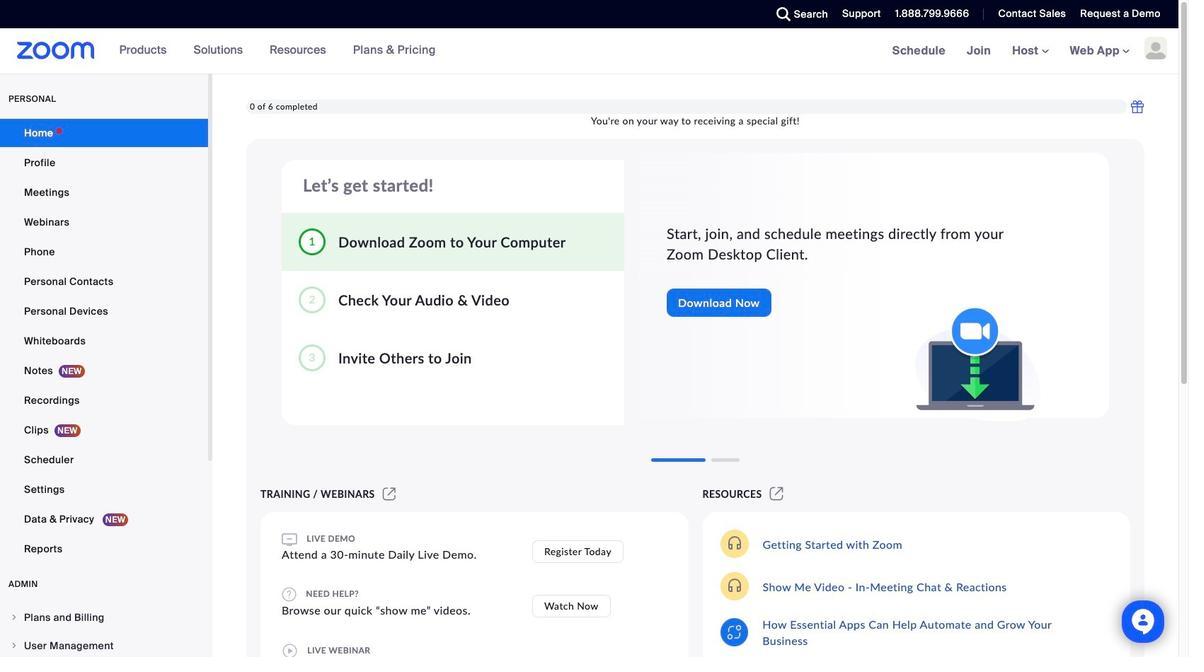 Task type: locate. For each thing, give the bounding box(es) containing it.
window new image
[[381, 489, 398, 501], [768, 489, 786, 501]]

2 window new image from the left
[[768, 489, 786, 501]]

1 right image from the top
[[10, 614, 18, 622]]

2 right image from the top
[[10, 642, 18, 651]]

menu item
[[0, 605, 208, 632], [0, 633, 208, 658]]

0 vertical spatial menu item
[[0, 605, 208, 632]]

1 horizontal spatial window new image
[[768, 489, 786, 501]]

banner
[[0, 28, 1179, 74]]

1 vertical spatial right image
[[10, 642, 18, 651]]

0 vertical spatial right image
[[10, 614, 18, 622]]

zoom logo image
[[17, 42, 95, 59]]

product information navigation
[[95, 28, 447, 74]]

2 menu item from the top
[[0, 633, 208, 658]]

0 horizontal spatial window new image
[[381, 489, 398, 501]]

right image
[[10, 614, 18, 622], [10, 642, 18, 651]]

1 vertical spatial menu item
[[0, 633, 208, 658]]



Task type: vqa. For each thing, say whether or not it's contained in the screenshot.
Profile picture at the top right of the page
yes



Task type: describe. For each thing, give the bounding box(es) containing it.
admin menu menu
[[0, 605, 208, 658]]

1 window new image from the left
[[381, 489, 398, 501]]

1 menu item from the top
[[0, 605, 208, 632]]

right image for 2nd menu item from the bottom of the admin menu menu
[[10, 614, 18, 622]]

meetings navigation
[[882, 28, 1179, 74]]

personal menu menu
[[0, 119, 208, 565]]

right image for first menu item from the bottom
[[10, 642, 18, 651]]

profile picture image
[[1145, 37, 1168, 59]]



